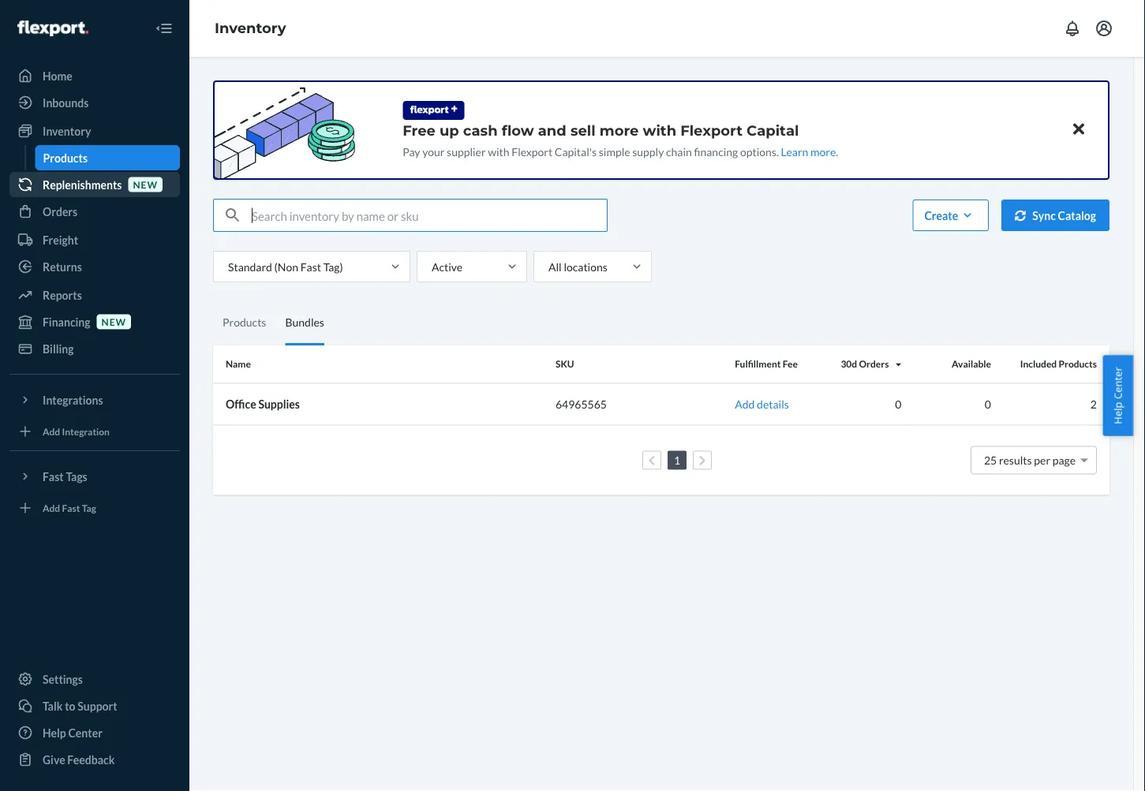 Task type: locate. For each thing, give the bounding box(es) containing it.
0 vertical spatial flexport
[[681, 122, 743, 139]]

settings link
[[9, 667, 180, 692]]

0 vertical spatial orders
[[43, 205, 78, 218]]

add for add integration
[[43, 426, 60, 437]]

give
[[43, 754, 65, 767]]

talk to support
[[43, 700, 117, 713]]

flexport down "flow"
[[512, 145, 553, 158]]

help center inside 'button'
[[1111, 367, 1125, 425]]

options.
[[740, 145, 779, 158]]

financing
[[694, 145, 738, 158]]

add for add details
[[735, 398, 755, 411]]

help up give
[[43, 727, 66, 740]]

0 horizontal spatial products
[[43, 151, 88, 165]]

Search inventory by name or sku text field
[[252, 200, 607, 231]]

1 horizontal spatial help center
[[1111, 367, 1125, 425]]

1 horizontal spatial help
[[1111, 402, 1125, 425]]

1 link
[[671, 454, 684, 467]]

new down reports link
[[102, 316, 126, 328]]

1 vertical spatial help
[[43, 727, 66, 740]]

active
[[432, 260, 463, 274]]

fast
[[301, 260, 321, 274], [43, 470, 64, 484], [62, 502, 80, 514]]

help center right the 2 at the bottom of page
[[1111, 367, 1125, 425]]

add for add fast tag
[[43, 502, 60, 514]]

more right learn
[[811, 145, 836, 158]]

with up supply
[[643, 122, 677, 139]]

help center link
[[9, 721, 180, 746]]

included
[[1021, 359, 1057, 370]]

1 horizontal spatial new
[[133, 179, 158, 190]]

1 0 from the left
[[895, 398, 902, 411]]

included products
[[1021, 359, 1097, 370]]

2 vertical spatial fast
[[62, 502, 80, 514]]

0 vertical spatial more
[[600, 122, 639, 139]]

and
[[538, 122, 567, 139]]

0 horizontal spatial more
[[600, 122, 639, 139]]

0 horizontal spatial with
[[488, 145, 510, 158]]

1 vertical spatial fast
[[43, 470, 64, 484]]

0 horizontal spatial inventory link
[[9, 118, 180, 144]]

0 vertical spatial center
[[1111, 367, 1125, 400]]

add left details at the right
[[735, 398, 755, 411]]

home
[[43, 69, 72, 83]]

flow
[[502, 122, 534, 139]]

0 vertical spatial products
[[43, 151, 88, 165]]

integration
[[62, 426, 110, 437]]

1 vertical spatial center
[[68, 727, 103, 740]]

1 vertical spatial help center
[[43, 727, 103, 740]]

catalog
[[1058, 209, 1097, 222]]

open notifications image
[[1063, 19, 1082, 38]]

help center button
[[1103, 355, 1134, 436]]

0 horizontal spatial orders
[[43, 205, 78, 218]]

sync alt image
[[1015, 210, 1027, 221]]

25 results per page
[[984, 454, 1076, 467]]

all
[[549, 260, 562, 274]]

2 vertical spatial add
[[43, 502, 60, 514]]

1 vertical spatial new
[[102, 316, 126, 328]]

with down cash
[[488, 145, 510, 158]]

add down fast tags
[[43, 502, 60, 514]]

1 vertical spatial orders
[[859, 359, 889, 370]]

fast left the tags
[[43, 470, 64, 484]]

0 horizontal spatial new
[[102, 316, 126, 328]]

with
[[643, 122, 677, 139], [488, 145, 510, 158]]

1 horizontal spatial more
[[811, 145, 836, 158]]

tags
[[66, 470, 87, 484]]

new
[[133, 179, 158, 190], [102, 316, 126, 328]]

sync
[[1033, 209, 1056, 222]]

help
[[1111, 402, 1125, 425], [43, 727, 66, 740]]

0 vertical spatial new
[[133, 179, 158, 190]]

open account menu image
[[1095, 19, 1114, 38]]

new for replenishments
[[133, 179, 158, 190]]

to
[[65, 700, 75, 713]]

learn
[[781, 145, 809, 158]]

settings
[[43, 673, 83, 686]]

freight link
[[9, 227, 180, 253]]

help center
[[1111, 367, 1125, 425], [43, 727, 103, 740]]

center right the 2 at the bottom of page
[[1111, 367, 1125, 400]]

1 horizontal spatial 0
[[985, 398, 992, 411]]

1 vertical spatial add
[[43, 426, 60, 437]]

talk to support button
[[9, 694, 180, 719]]

1 horizontal spatial products
[[223, 316, 266, 329]]

sku
[[556, 359, 574, 370]]

30d orders
[[841, 359, 889, 370]]

0 vertical spatial fast
[[301, 260, 321, 274]]

products up name in the left top of the page
[[223, 316, 266, 329]]

sell
[[571, 122, 596, 139]]

more up simple
[[600, 122, 639, 139]]

chevron right image
[[699, 455, 706, 466]]

new down 'products' link
[[133, 179, 158, 190]]

billing link
[[9, 336, 180, 362]]

support
[[78, 700, 117, 713]]

help center down "to"
[[43, 727, 103, 740]]

supply
[[633, 145, 664, 158]]

fast left tag
[[62, 502, 80, 514]]

help right the 2 at the bottom of page
[[1111, 402, 1125, 425]]

inventory link
[[215, 19, 286, 37], [9, 118, 180, 144]]

close navigation image
[[155, 19, 174, 38]]

fast left tag)
[[301, 260, 321, 274]]

products
[[43, 151, 88, 165], [223, 316, 266, 329], [1059, 359, 1097, 370]]

products right included
[[1059, 359, 1097, 370]]

2
[[1091, 398, 1097, 411]]

more
[[600, 122, 639, 139], [811, 145, 836, 158]]

add fast tag
[[43, 502, 96, 514]]

0 vertical spatial with
[[643, 122, 677, 139]]

0
[[895, 398, 902, 411], [985, 398, 992, 411]]

add left the integration
[[43, 426, 60, 437]]

fee
[[783, 359, 798, 370]]

0 vertical spatial inventory
[[215, 19, 286, 37]]

flexport
[[681, 122, 743, 139], [512, 145, 553, 158]]

2 horizontal spatial products
[[1059, 359, 1097, 370]]

inventory
[[215, 19, 286, 37], [43, 124, 91, 138]]

orders right 30d
[[859, 359, 889, 370]]

center down talk to support
[[68, 727, 103, 740]]

flexport up financing
[[681, 122, 743, 139]]

all locations
[[549, 260, 608, 274]]

orders
[[43, 205, 78, 218], [859, 359, 889, 370]]

fulfillment fee
[[735, 359, 798, 370]]

orders up freight
[[43, 205, 78, 218]]

2 vertical spatial products
[[1059, 359, 1097, 370]]

0 vertical spatial help
[[1111, 402, 1125, 425]]

sync catalog button
[[1002, 200, 1110, 231]]

standard (non fast tag)
[[228, 260, 343, 274]]

0 horizontal spatial inventory
[[43, 124, 91, 138]]

products up replenishments
[[43, 151, 88, 165]]

center inside 'button'
[[1111, 367, 1125, 400]]

inbounds
[[43, 96, 89, 109]]

.
[[836, 145, 839, 158]]

1 horizontal spatial inventory
[[215, 19, 286, 37]]

1 horizontal spatial center
[[1111, 367, 1125, 400]]

0 vertical spatial inventory link
[[215, 19, 286, 37]]

1 horizontal spatial with
[[643, 122, 677, 139]]

center
[[1111, 367, 1125, 400], [68, 727, 103, 740]]

1 vertical spatial flexport
[[512, 145, 553, 158]]

up
[[440, 122, 459, 139]]

1 vertical spatial inventory link
[[9, 118, 180, 144]]

add integration
[[43, 426, 110, 437]]

1 vertical spatial with
[[488, 145, 510, 158]]

details
[[757, 398, 789, 411]]

0 vertical spatial help center
[[1111, 367, 1125, 425]]

0 vertical spatial add
[[735, 398, 755, 411]]

bundles
[[285, 316, 324, 329]]

add
[[735, 398, 755, 411], [43, 426, 60, 437], [43, 502, 60, 514]]

add fast tag link
[[9, 496, 180, 521]]

0 horizontal spatial 0
[[895, 398, 902, 411]]



Task type: describe. For each thing, give the bounding box(es) containing it.
give feedback button
[[9, 748, 180, 773]]

supplier
[[447, 145, 486, 158]]

reports
[[43, 289, 82, 302]]

25 results per page option
[[984, 454, 1076, 467]]

0 horizontal spatial help center
[[43, 727, 103, 740]]

1 vertical spatial more
[[811, 145, 836, 158]]

orders link
[[9, 199, 180, 224]]

help inside 'button'
[[1111, 402, 1125, 425]]

0 horizontal spatial center
[[68, 727, 103, 740]]

reports link
[[9, 283, 180, 308]]

add integration link
[[9, 419, 180, 444]]

1 horizontal spatial orders
[[859, 359, 889, 370]]

integrations button
[[9, 388, 180, 413]]

tag
[[82, 502, 96, 514]]

free up cash flow and sell more with flexport capital pay your supplier with flexport capital's simple supply chain financing options. learn more .
[[403, 122, 839, 158]]

0 horizontal spatial flexport
[[512, 145, 553, 158]]

capital
[[747, 122, 799, 139]]

fast tags
[[43, 470, 87, 484]]

billing
[[43, 342, 74, 356]]

fast inside dropdown button
[[43, 470, 64, 484]]

create
[[925, 209, 959, 222]]

25
[[984, 454, 997, 467]]

1 vertical spatial inventory
[[43, 124, 91, 138]]

available
[[952, 359, 992, 370]]

2 0 from the left
[[985, 398, 992, 411]]

simple
[[599, 145, 630, 158]]

cash
[[463, 122, 498, 139]]

add details link
[[735, 398, 789, 411]]

create button
[[913, 200, 989, 231]]

tag)
[[323, 260, 343, 274]]

orders inside orders link
[[43, 205, 78, 218]]

30d
[[841, 359, 858, 370]]

pay
[[403, 145, 420, 158]]

home link
[[9, 63, 180, 88]]

sync catalog
[[1033, 209, 1097, 222]]

integrations
[[43, 394, 103, 407]]

new for financing
[[102, 316, 126, 328]]

fast tags button
[[9, 464, 180, 489]]

returns link
[[9, 254, 180, 279]]

products link
[[35, 145, 180, 171]]

add details
[[735, 398, 789, 411]]

page
[[1053, 454, 1076, 467]]

1
[[674, 454, 681, 467]]

(non
[[274, 260, 298, 274]]

talk
[[43, 700, 63, 713]]

1 vertical spatial products
[[223, 316, 266, 329]]

supplies
[[258, 398, 300, 411]]

give feedback
[[43, 754, 115, 767]]

financing
[[43, 315, 90, 329]]

per
[[1034, 454, 1051, 467]]

freight
[[43, 233, 78, 247]]

your
[[423, 145, 445, 158]]

replenishments
[[43, 178, 122, 191]]

learn more link
[[781, 145, 836, 158]]

64965565
[[556, 398, 607, 411]]

office supplies
[[226, 398, 300, 411]]

inbounds link
[[9, 90, 180, 115]]

close image
[[1074, 120, 1085, 139]]

free
[[403, 122, 436, 139]]

fulfillment
[[735, 359, 781, 370]]

results
[[999, 454, 1032, 467]]

capital's
[[555, 145, 597, 158]]

returns
[[43, 260, 82, 274]]

standard
[[228, 260, 272, 274]]

1 horizontal spatial inventory link
[[215, 19, 286, 37]]

1 horizontal spatial flexport
[[681, 122, 743, 139]]

office
[[226, 398, 256, 411]]

name
[[226, 359, 251, 370]]

feedback
[[67, 754, 115, 767]]

flexport logo image
[[17, 21, 88, 36]]

chain
[[666, 145, 692, 158]]

chevron left image
[[649, 455, 656, 466]]

0 horizontal spatial help
[[43, 727, 66, 740]]

locations
[[564, 260, 608, 274]]



Task type: vqa. For each thing, say whether or not it's contained in the screenshot.
up
yes



